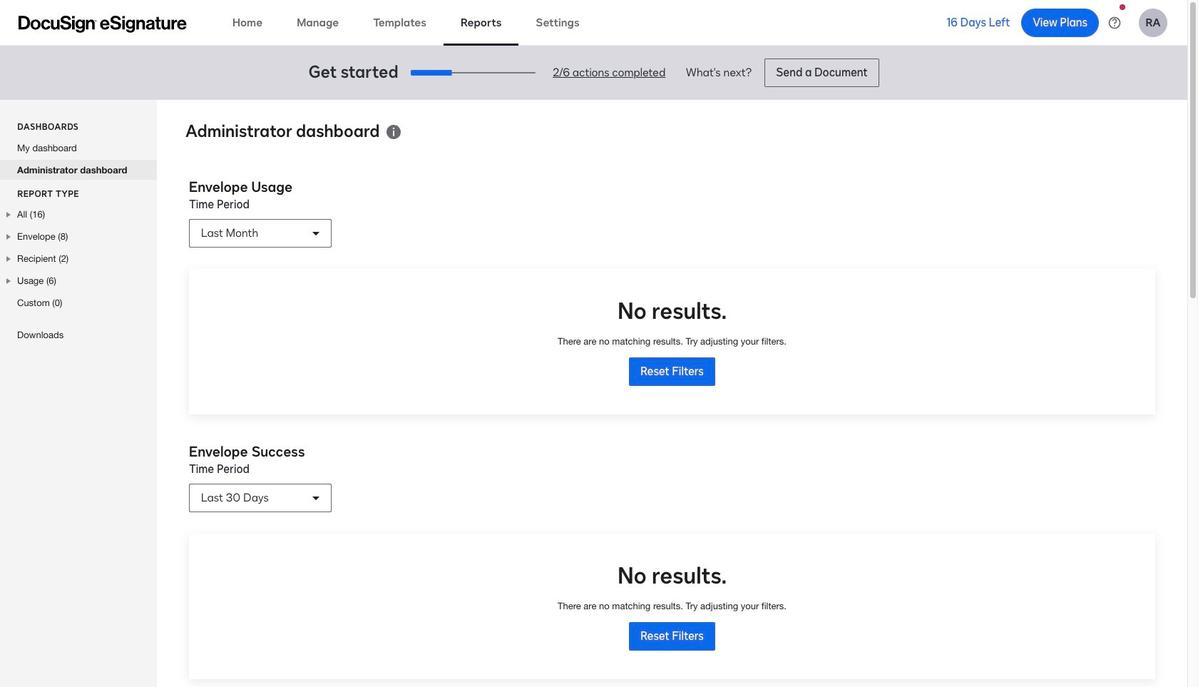 Task type: vqa. For each thing, say whether or not it's contained in the screenshot.
the action required Icon
no



Task type: describe. For each thing, give the bounding box(es) containing it.
docusign esignature image
[[19, 15, 187, 32]]



